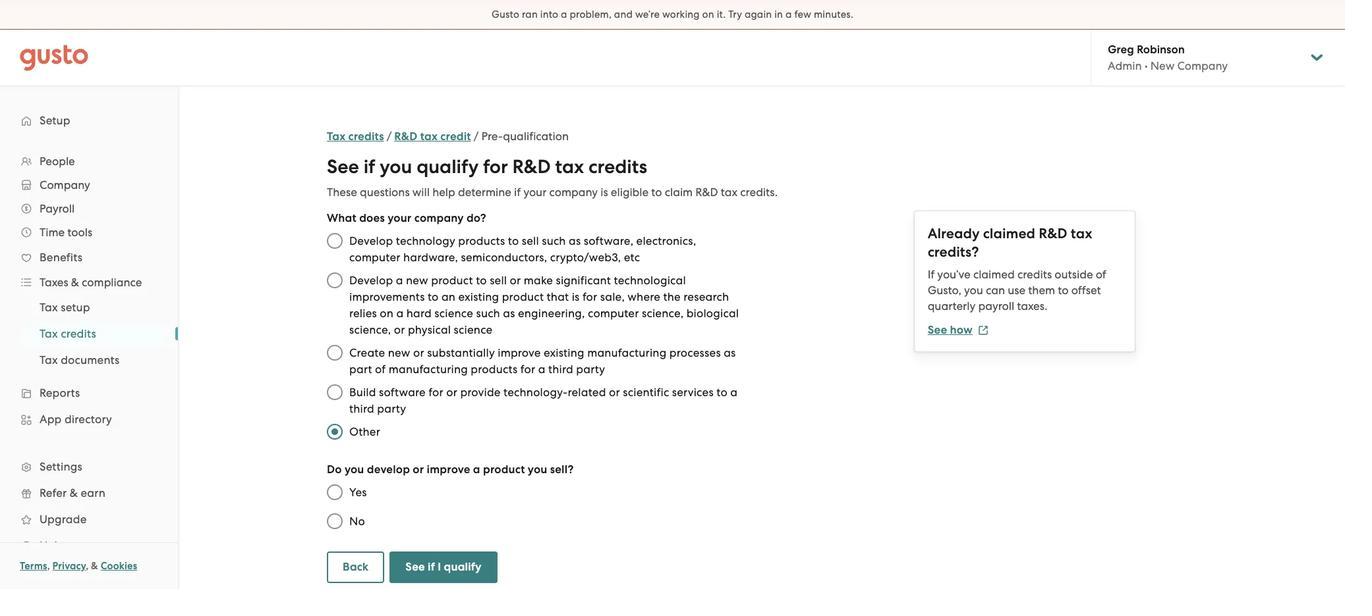 Task type: locate. For each thing, give the bounding box(es) containing it.
setup link
[[13, 109, 165, 132]]

your right determine
[[524, 186, 547, 199]]

, down 'help' link
[[86, 561, 89, 573]]

0 vertical spatial existing
[[458, 291, 499, 304]]

to up semiconductors,
[[508, 235, 519, 248]]

develop inside develop technology products to sell such as software, electronics, computer hardware, semiconductors, crypto/web3, etc
[[349, 235, 393, 248]]

2 vertical spatial &
[[91, 561, 98, 573]]

0 horizontal spatial manufacturing
[[389, 363, 468, 376]]

tax for tax credits
[[40, 328, 58, 341]]

1 vertical spatial your
[[388, 212, 412, 225]]

see if i qualify
[[406, 561, 482, 575]]

sale,
[[600, 291, 625, 304]]

develop down the does
[[349, 235, 393, 248]]

software
[[379, 386, 426, 399]]

see left how
[[928, 324, 947, 337]]

see up these
[[327, 156, 359, 179]]

r&d left 'credit'
[[394, 130, 417, 144]]

product down make
[[502, 291, 544, 304]]

2 horizontal spatial see
[[928, 324, 947, 337]]

can
[[986, 284, 1005, 297]]

you've
[[937, 268, 971, 281]]

0 vertical spatial develop
[[349, 235, 393, 248]]

1 vertical spatial company
[[40, 179, 90, 192]]

tax credits link
[[327, 130, 384, 144], [24, 322, 165, 346]]

Yes radio
[[320, 478, 349, 507]]

sell down semiconductors,
[[490, 274, 507, 287]]

as up crypto/web3,
[[569, 235, 581, 248]]

tax left credits.
[[721, 186, 738, 199]]

0 horizontal spatial such
[[476, 307, 500, 320]]

of up offset
[[1096, 268, 1106, 281]]

of inside if you've claimed credits outside of gusto, you can use them to offset quarterly payroll taxes.
[[1096, 268, 1106, 281]]

sell inside develop a new product to sell or make significant technological improvements to an existing product that is for sale, where the research relies on a hard science such as engineering, computer science, biological science, or physical science
[[490, 274, 507, 287]]

such up crypto/web3,
[[542, 235, 566, 248]]

2 vertical spatial if
[[428, 561, 435, 575]]

tax credits link up tax documents link
[[24, 322, 165, 346]]

as right processes
[[724, 347, 736, 360]]

0 vertical spatial as
[[569, 235, 581, 248]]

third inside build software for or provide technology-related or scientific services to a third party
[[349, 403, 374, 416]]

& right taxes at the left of the page
[[71, 276, 79, 289]]

company button
[[13, 173, 165, 197]]

terms , privacy , & cookies
[[20, 561, 137, 573]]

improve right develop
[[427, 463, 470, 477]]

to inside build software for or provide technology-related or scientific services to a third party
[[717, 386, 727, 399]]

if
[[364, 156, 375, 179], [514, 186, 521, 199], [428, 561, 435, 575]]

0 horizontal spatial see
[[327, 156, 359, 179]]

0 horizontal spatial improve
[[427, 463, 470, 477]]

0 vertical spatial claimed
[[983, 225, 1035, 243]]

for right software
[[429, 386, 443, 399]]

1 vertical spatial as
[[503, 307, 515, 320]]

1 horizontal spatial /
[[474, 130, 479, 143]]

/ left "r&d tax credit" link
[[387, 130, 392, 143]]

company left eligible at left top
[[549, 186, 598, 199]]

what does your company do?
[[327, 212, 486, 225]]

0 horizontal spatial as
[[503, 307, 515, 320]]

0 horizontal spatial computer
[[349, 251, 400, 264]]

0 horizontal spatial sell
[[490, 274, 507, 287]]

& down 'help' link
[[91, 561, 98, 573]]

2 list from the top
[[0, 295, 178, 374]]

0 horizontal spatial of
[[375, 363, 386, 376]]

0 horizontal spatial company
[[40, 179, 90, 192]]

computer
[[349, 251, 400, 264], [588, 307, 639, 320]]

0 horizontal spatial /
[[387, 130, 392, 143]]

on down improvements
[[380, 307, 393, 320]]

on inside develop a new product to sell or make significant technological improvements to an existing product that is for sale, where the research relies on a hard science such as engineering, computer science, biological science, or physical science
[[380, 307, 393, 320]]

0 vertical spatial improve
[[498, 347, 541, 360]]

0 horizontal spatial is
[[572, 291, 580, 304]]

tools
[[67, 226, 92, 239]]

to left claim
[[651, 186, 662, 199]]

1 horizontal spatial existing
[[544, 347, 584, 360]]

terms link
[[20, 561, 47, 573]]

products up provide
[[471, 363, 518, 376]]

0 vertical spatial tax credits link
[[327, 130, 384, 144]]

computer down the does
[[349, 251, 400, 264]]

1 vertical spatial party
[[377, 403, 406, 416]]

see inside button
[[406, 561, 425, 575]]

claimed right already
[[983, 225, 1035, 243]]

1 horizontal spatial third
[[548, 363, 573, 376]]

of right 'part'
[[375, 363, 386, 376]]

r&d up outside
[[1039, 225, 1067, 243]]

/ left pre-
[[474, 130, 479, 143]]

&
[[71, 276, 79, 289], [70, 487, 78, 500], [91, 561, 98, 573]]

1 vertical spatial existing
[[544, 347, 584, 360]]

1 vertical spatial company
[[414, 212, 464, 225]]

substantially
[[427, 347, 495, 360]]

if
[[928, 268, 935, 281]]

0 horizontal spatial company
[[414, 212, 464, 225]]

as inside create new or substantially improve existing manufacturing processes as part of manufacturing products for a third party
[[724, 347, 736, 360]]

1 vertical spatial sell
[[490, 274, 507, 287]]

if inside button
[[428, 561, 435, 575]]

1 vertical spatial improve
[[427, 463, 470, 477]]

0 horizontal spatial if
[[364, 156, 375, 179]]

problem,
[[570, 9, 612, 20]]

is
[[601, 186, 608, 199], [572, 291, 580, 304]]

time tools button
[[13, 221, 165, 244]]

etc
[[624, 251, 640, 264]]

credits up questions
[[348, 130, 384, 144]]

build software for or provide technology-related or scientific services to a third party
[[349, 386, 738, 416]]

for down the significant
[[582, 291, 597, 304]]

manufacturing up software
[[389, 363, 468, 376]]

products down the do?
[[458, 235, 505, 248]]

1 vertical spatial claimed
[[973, 268, 1015, 281]]

science up "substantially"
[[454, 324, 493, 337]]

into
[[540, 9, 558, 20]]

0 vertical spatial sell
[[522, 235, 539, 248]]

new
[[406, 274, 428, 287], [388, 347, 410, 360]]

Other radio
[[320, 418, 349, 447]]

party down software
[[377, 403, 406, 416]]

party inside create new or substantially improve existing manufacturing processes as part of manufacturing products for a third party
[[576, 363, 605, 376]]

part
[[349, 363, 372, 376]]

1 vertical spatial if
[[514, 186, 521, 199]]

company up technology at the top of page
[[414, 212, 464, 225]]

settings link
[[13, 455, 165, 479]]

/
[[387, 130, 392, 143], [474, 130, 479, 143]]

develop technology products to sell such as software, electronics, computer hardware, semiconductors, crypto/web3, etc
[[349, 235, 696, 264]]

your right the does
[[388, 212, 412, 225]]

& left earn
[[70, 487, 78, 500]]

biological
[[686, 307, 739, 320]]

Build software for or provide technology-related or scientific services to a third party radio
[[320, 378, 349, 407]]

improve inside create new or substantially improve existing manufacturing processes as part of manufacturing products for a third party
[[498, 347, 541, 360]]

1 vertical spatial develop
[[349, 274, 393, 287]]

credits
[[348, 130, 384, 144], [588, 156, 647, 179], [1017, 268, 1052, 281], [61, 328, 96, 341]]

or left provide
[[446, 386, 457, 399]]

science, down relies at the left of the page
[[349, 324, 391, 337]]

or right develop
[[413, 463, 424, 477]]

& inside dropdown button
[[71, 276, 79, 289]]

claimed
[[983, 225, 1035, 243], [973, 268, 1015, 281]]

claimed up can
[[973, 268, 1015, 281]]

1 list from the top
[[0, 150, 178, 560]]

2 , from the left
[[86, 561, 89, 573]]

crypto/web3,
[[550, 251, 621, 264]]

if left i
[[428, 561, 435, 575]]

existing down engineering,
[[544, 347, 584, 360]]

see left i
[[406, 561, 425, 575]]

is inside develop a new product to sell or make significant technological improvements to an existing product that is for sale, where the research relies on a hard science such as engineering, computer science, biological science, or physical science
[[572, 291, 580, 304]]

what
[[327, 212, 357, 225]]

computer down sale,
[[588, 307, 639, 320]]

0 vertical spatial &
[[71, 276, 79, 289]]

already claimed r&d tax credits?
[[928, 225, 1092, 261]]

2 develop from the top
[[349, 274, 393, 287]]

we're
[[635, 9, 660, 20]]

credits up tax documents
[[61, 328, 96, 341]]

tax credits link up these
[[327, 130, 384, 144]]

tax for tax credits / r&d tax credit / pre-qualification
[[327, 130, 346, 144]]

already
[[928, 225, 980, 243]]

qualify inside see if i qualify button
[[444, 561, 482, 575]]

tax credits / r&d tax credit / pre-qualification
[[327, 130, 569, 144]]

ran
[[522, 9, 538, 20]]

on
[[702, 9, 714, 20], [380, 307, 393, 320]]

for inside build software for or provide technology-related or scientific services to a third party
[[429, 386, 443, 399]]

reports link
[[13, 382, 165, 405]]

0 horizontal spatial ,
[[47, 561, 50, 573]]

1 horizontal spatial ,
[[86, 561, 89, 573]]

0 vertical spatial is
[[601, 186, 608, 199]]

science
[[434, 307, 473, 320], [454, 324, 493, 337]]

for up technology-
[[520, 363, 535, 376]]

list
[[0, 150, 178, 560], [0, 295, 178, 374]]

improve up technology-
[[498, 347, 541, 360]]

party up "related"
[[576, 363, 605, 376]]

science down an
[[434, 307, 473, 320]]

robinson
[[1137, 43, 1185, 57]]

see for see if you qualify for r&d tax credits
[[327, 156, 359, 179]]

or left make
[[510, 274, 521, 287]]

1 horizontal spatial computer
[[588, 307, 639, 320]]

company right new
[[1177, 59, 1228, 72]]

gusto ran into a problem, and we're working on it. try again in a few minutes.
[[492, 9, 853, 20]]

party inside build software for or provide technology-related or scientific services to a third party
[[377, 403, 406, 416]]

company down people
[[40, 179, 90, 192]]

terms
[[20, 561, 47, 573]]

yes
[[349, 486, 367, 500]]

for inside create new or substantially improve existing manufacturing processes as part of manufacturing products for a third party
[[520, 363, 535, 376]]

to inside if you've claimed credits outside of gusto, you can use them to offset quarterly payroll taxes.
[[1058, 284, 1069, 297]]

for up determine
[[483, 156, 508, 179]]

or down physical
[[413, 347, 424, 360]]

you left sell? at the bottom of the page
[[528, 463, 547, 477]]

0 vertical spatial computer
[[349, 251, 400, 264]]

third inside create new or substantially improve existing manufacturing processes as part of manufacturing products for a third party
[[548, 363, 573, 376]]

list containing tax setup
[[0, 295, 178, 374]]

new down hardware,
[[406, 274, 428, 287]]

is left eligible at left top
[[601, 186, 608, 199]]

0 vertical spatial party
[[576, 363, 605, 376]]

& for compliance
[[71, 276, 79, 289]]

relies
[[349, 307, 377, 320]]

develop inside develop a new product to sell or make significant technological improvements to an existing product that is for sale, where the research relies on a hard science such as engineering, computer science, biological science, or physical science
[[349, 274, 393, 287]]

taxes
[[40, 276, 68, 289]]

1 horizontal spatial of
[[1096, 268, 1106, 281]]

0 vertical spatial your
[[524, 186, 547, 199]]

claimed inside already claimed r&d tax credits?
[[983, 225, 1035, 243]]

2 horizontal spatial as
[[724, 347, 736, 360]]

Create new or substantially improve existing manufacturing processes as part of manufacturing products for a third party radio
[[320, 339, 349, 368]]

0 horizontal spatial third
[[349, 403, 374, 416]]

manufacturing
[[587, 347, 666, 360], [389, 363, 468, 376]]

of inside create new or substantially improve existing manufacturing processes as part of manufacturing products for a third party
[[375, 363, 386, 376]]

0 vertical spatial manufacturing
[[587, 347, 666, 360]]

an
[[441, 291, 455, 304]]

payroll
[[40, 202, 75, 215]]

tax down taxes at the left of the page
[[40, 301, 58, 314]]

1 vertical spatial qualify
[[444, 561, 482, 575]]

company
[[549, 186, 598, 199], [414, 212, 464, 225]]

provide
[[460, 386, 501, 399]]

0 vertical spatial see
[[327, 156, 359, 179]]

or left physical
[[394, 324, 405, 337]]

you right do on the bottom left of page
[[345, 463, 364, 477]]

0 vertical spatial of
[[1096, 268, 1106, 281]]

improve for substantially
[[498, 347, 541, 360]]

for
[[483, 156, 508, 179], [582, 291, 597, 304], [520, 363, 535, 376], [429, 386, 443, 399]]

1 vertical spatial tax credits link
[[24, 322, 165, 346]]

2 vertical spatial as
[[724, 347, 736, 360]]

as left engineering,
[[503, 307, 515, 320]]

0 horizontal spatial party
[[377, 403, 406, 416]]

1 horizontal spatial manufacturing
[[587, 347, 666, 360]]

products inside develop technology products to sell such as software, electronics, computer hardware, semiconductors, crypto/web3, etc
[[458, 235, 505, 248]]

science,
[[642, 307, 684, 320], [349, 324, 391, 337]]

1 horizontal spatial improve
[[498, 347, 541, 360]]

1 vertical spatial science,
[[349, 324, 391, 337]]

credits inside list
[[61, 328, 96, 341]]

0 vertical spatial company
[[1177, 59, 1228, 72]]

0 vertical spatial qualify
[[417, 156, 479, 179]]

1 vertical spatial new
[[388, 347, 410, 360]]

quarterly
[[928, 300, 975, 313]]

manufacturing up the scientific
[[587, 347, 666, 360]]

1 horizontal spatial party
[[576, 363, 605, 376]]

tax up these questions will help determine if your company is eligible to claim r&d tax credits.
[[555, 156, 584, 179]]

0 vertical spatial if
[[364, 156, 375, 179]]

minutes.
[[814, 9, 853, 20]]

1 horizontal spatial science,
[[642, 307, 684, 320]]

1 vertical spatial manufacturing
[[389, 363, 468, 376]]

is right that
[[572, 291, 580, 304]]

on left it.
[[702, 9, 714, 20]]

sell up semiconductors,
[[522, 235, 539, 248]]

people button
[[13, 150, 165, 173]]

qualify right i
[[444, 561, 482, 575]]

tax setup link
[[24, 296, 165, 320]]

to down outside
[[1058, 284, 1069, 297]]

1 horizontal spatial if
[[428, 561, 435, 575]]

as inside develop technology products to sell such as software, electronics, computer hardware, semiconductors, crypto/web3, etc
[[569, 235, 581, 248]]

No radio
[[320, 507, 349, 536]]

0 horizontal spatial tax credits link
[[24, 322, 165, 346]]

1 vertical spatial is
[[572, 291, 580, 304]]

, left the privacy
[[47, 561, 50, 573]]

tax down tax credits
[[40, 354, 58, 367]]

2 vertical spatial see
[[406, 561, 425, 575]]

science, down the the
[[642, 307, 684, 320]]

1 horizontal spatial company
[[549, 186, 598, 199]]

technology-
[[503, 386, 568, 399]]

existing inside create new or substantially improve existing manufacturing processes as part of manufacturing products for a third party
[[544, 347, 584, 360]]

qualify up help
[[417, 156, 479, 179]]

tax up these
[[327, 130, 346, 144]]

1 horizontal spatial such
[[542, 235, 566, 248]]

1 horizontal spatial is
[[601, 186, 608, 199]]

0 vertical spatial products
[[458, 235, 505, 248]]

0 vertical spatial such
[[542, 235, 566, 248]]

1 vertical spatial third
[[349, 403, 374, 416]]

third up technology-
[[548, 363, 573, 376]]

1 develop from the top
[[349, 235, 393, 248]]

2 horizontal spatial if
[[514, 186, 521, 199]]

1 horizontal spatial as
[[569, 235, 581, 248]]

if right determine
[[514, 186, 521, 199]]

if up questions
[[364, 156, 375, 179]]

0 horizontal spatial on
[[380, 307, 393, 320]]

1 vertical spatial on
[[380, 307, 393, 320]]

tax up outside
[[1071, 225, 1092, 243]]

1 vertical spatial products
[[471, 363, 518, 376]]

third down build
[[349, 403, 374, 416]]

1 horizontal spatial company
[[1177, 59, 1228, 72]]

to right services
[[717, 386, 727, 399]]

1 vertical spatial computer
[[588, 307, 639, 320]]

company inside greg robinson admin • new company
[[1177, 59, 1228, 72]]

product up an
[[431, 274, 473, 287]]

credits up them
[[1017, 268, 1052, 281]]

1 horizontal spatial see
[[406, 561, 425, 575]]

company inside company dropdown button
[[40, 179, 90, 192]]

1 horizontal spatial sell
[[522, 235, 539, 248]]

0 horizontal spatial existing
[[458, 291, 499, 304]]

refer
[[40, 487, 67, 500]]

0 vertical spatial company
[[549, 186, 598, 199]]

technological
[[614, 274, 686, 287]]

product left sell? at the bottom of the page
[[483, 463, 525, 477]]

0 vertical spatial on
[[702, 9, 714, 20]]

as inside develop a new product to sell or make significant technological improvements to an existing product that is for sale, where the research relies on a hard science such as engineering, computer science, biological science, or physical science
[[503, 307, 515, 320]]

computer inside develop a new product to sell or make significant technological improvements to an existing product that is for sale, where the research relies on a hard science such as engineering, computer science, biological science, or physical science
[[588, 307, 639, 320]]

existing right an
[[458, 291, 499, 304]]

such up "substantially"
[[476, 307, 500, 320]]

sell
[[522, 235, 539, 248], [490, 274, 507, 287]]

tax down tax setup
[[40, 328, 58, 341]]

upgrade
[[40, 513, 87, 527]]

you left can
[[964, 284, 983, 297]]

develop up improvements
[[349, 274, 393, 287]]

0 vertical spatial third
[[548, 363, 573, 376]]

see for see if i qualify
[[406, 561, 425, 575]]

new right create
[[388, 347, 410, 360]]

1 vertical spatial such
[[476, 307, 500, 320]]

1 vertical spatial of
[[375, 363, 386, 376]]



Task type: vqa. For each thing, say whether or not it's contained in the screenshot.
may
no



Task type: describe. For each thing, give the bounding box(es) containing it.
documents
[[61, 354, 120, 367]]

for inside develop a new product to sell or make significant technological improvements to an existing product that is for sale, where the research relies on a hard science such as engineering, computer science, biological science, or physical science
[[582, 291, 597, 304]]

use
[[1008, 284, 1025, 297]]

•
[[1145, 59, 1148, 72]]

refer & earn link
[[13, 482, 165, 505]]

setup
[[40, 114, 70, 127]]

claimed inside if you've claimed credits outside of gusto, you can use them to offset quarterly payroll taxes.
[[973, 268, 1015, 281]]

computer inside develop technology products to sell such as software, electronics, computer hardware, semiconductors, crypto/web3, etc
[[349, 251, 400, 264]]

privacy
[[52, 561, 86, 573]]

how
[[950, 324, 973, 337]]

1 horizontal spatial your
[[524, 186, 547, 199]]

2 vertical spatial product
[[483, 463, 525, 477]]

app
[[40, 413, 62, 426]]

if for see if you qualify for r&d tax credits
[[364, 156, 375, 179]]

tax for tax setup
[[40, 301, 58, 314]]

develop for develop a new product to sell or make significant technological improvements to an existing product that is for sale, where the research relies on a hard science such as engineering, computer science, biological science, or physical science
[[349, 274, 393, 287]]

credits.
[[740, 186, 778, 199]]

1 vertical spatial science
[[454, 324, 493, 337]]

hard
[[406, 307, 432, 320]]

help link
[[13, 534, 165, 558]]

gusto,
[[928, 284, 961, 297]]

qualification
[[503, 130, 569, 143]]

cookies
[[101, 561, 137, 573]]

it.
[[717, 9, 726, 20]]

other
[[349, 426, 380, 439]]

setup
[[61, 301, 90, 314]]

greg robinson admin • new company
[[1108, 43, 1228, 72]]

in
[[774, 9, 783, 20]]

see how link
[[928, 324, 988, 337]]

outside
[[1055, 268, 1093, 281]]

processes
[[669, 347, 721, 360]]

0 vertical spatial science,
[[642, 307, 684, 320]]

home image
[[20, 44, 88, 71]]

upgrade link
[[13, 508, 165, 532]]

do you develop or improve a product you sell?
[[327, 463, 574, 477]]

such inside develop technology products to sell such as software, electronics, computer hardware, semiconductors, crypto/web3, etc
[[542, 235, 566, 248]]

improve for or
[[427, 463, 470, 477]]

1 , from the left
[[47, 561, 50, 573]]

where
[[628, 291, 660, 304]]

such inside develop a new product to sell or make significant technological improvements to an existing product that is for sale, where the research relies on a hard science such as engineering, computer science, biological science, or physical science
[[476, 307, 500, 320]]

greg
[[1108, 43, 1134, 57]]

new inside create new or substantially improve existing manufacturing processes as part of manufacturing products for a third party
[[388, 347, 410, 360]]

sell inside develop technology products to sell such as software, electronics, computer hardware, semiconductors, crypto/web3, etc
[[522, 235, 539, 248]]

payroll
[[978, 300, 1014, 313]]

qualify for i
[[444, 561, 482, 575]]

r&d down qualification
[[512, 156, 551, 179]]

and
[[614, 9, 633, 20]]

a inside build software for or provide technology-related or scientific services to a third party
[[730, 386, 738, 399]]

will
[[412, 186, 430, 199]]

try
[[728, 9, 742, 20]]

privacy link
[[52, 561, 86, 573]]

taxes.
[[1017, 300, 1047, 313]]

see how
[[928, 324, 973, 337]]

help
[[40, 540, 65, 553]]

you up questions
[[380, 156, 412, 179]]

working
[[662, 9, 700, 20]]

new
[[1151, 59, 1175, 72]]

claim
[[665, 186, 693, 199]]

semiconductors,
[[461, 251, 547, 264]]

tax left 'credit'
[[420, 130, 438, 144]]

0 vertical spatial product
[[431, 274, 473, 287]]

determine
[[458, 186, 511, 199]]

to down semiconductors,
[[476, 274, 487, 287]]

or right "related"
[[609, 386, 620, 399]]

2 / from the left
[[474, 130, 479, 143]]

benefits link
[[13, 246, 165, 270]]

1 horizontal spatial on
[[702, 9, 714, 20]]

them
[[1028, 284, 1055, 297]]

to inside develop technology products to sell such as software, electronics, computer hardware, semiconductors, crypto/web3, etc
[[508, 235, 519, 248]]

Develop a new product to sell or make significant technological improvements to an existing product that is for sale, where the research relies on a hard science such as engineering, computer science, biological science, or physical science radio
[[320, 266, 349, 295]]

sell?
[[550, 463, 574, 477]]

you inside if you've claimed credits outside of gusto, you can use them to offset quarterly payroll taxes.
[[964, 284, 983, 297]]

pre-
[[481, 130, 503, 143]]

credits up eligible at left top
[[588, 156, 647, 179]]

physical
[[408, 324, 451, 337]]

existing inside develop a new product to sell or make significant technological improvements to an existing product that is for sale, where the research relies on a hard science such as engineering, computer science, biological science, or physical science
[[458, 291, 499, 304]]

r&d inside already claimed r&d tax credits?
[[1039, 225, 1067, 243]]

app directory link
[[13, 408, 165, 432]]

tax documents link
[[24, 349, 165, 372]]

questions
[[360, 186, 410, 199]]

qualify for you
[[417, 156, 479, 179]]

eligible
[[611, 186, 649, 199]]

people
[[40, 155, 75, 168]]

time
[[40, 226, 65, 239]]

compliance
[[82, 276, 142, 289]]

if for see if i qualify
[[428, 561, 435, 575]]

credits?
[[928, 244, 979, 261]]

app directory
[[40, 413, 112, 426]]

earn
[[81, 487, 105, 500]]

develop for develop technology products to sell such as software, electronics, computer hardware, semiconductors, crypto/web3, etc
[[349, 235, 393, 248]]

tax documents
[[40, 354, 120, 367]]

1 horizontal spatial tax credits link
[[327, 130, 384, 144]]

0 vertical spatial science
[[434, 307, 473, 320]]

tax credits
[[40, 328, 96, 341]]

back button
[[327, 552, 384, 584]]

technology
[[396, 235, 455, 248]]

research
[[684, 291, 729, 304]]

develop a new product to sell or make significant technological improvements to an existing product that is for sale, where the research relies on a hard science such as engineering, computer science, biological science, or physical science
[[349, 274, 739, 337]]

tax for tax documents
[[40, 354, 58, 367]]

list containing people
[[0, 150, 178, 560]]

gusto
[[492, 9, 519, 20]]

credits inside if you've claimed credits outside of gusto, you can use them to offset quarterly payroll taxes.
[[1017, 268, 1052, 281]]

tax inside already claimed r&d tax credits?
[[1071, 225, 1092, 243]]

electronics,
[[636, 235, 696, 248]]

products inside create new or substantially improve existing manufacturing processes as part of manufacturing products for a third party
[[471, 363, 518, 376]]

payroll button
[[13, 197, 165, 221]]

offset
[[1071, 284, 1101, 297]]

0 horizontal spatial your
[[388, 212, 412, 225]]

settings
[[40, 461, 82, 474]]

a inside create new or substantially improve existing manufacturing processes as part of manufacturing products for a third party
[[538, 363, 545, 376]]

1 vertical spatial product
[[502, 291, 544, 304]]

develop
[[367, 463, 410, 477]]

services
[[672, 386, 714, 399]]

1 / from the left
[[387, 130, 392, 143]]

engineering,
[[518, 307, 585, 320]]

significant
[[556, 274, 611, 287]]

refer & earn
[[40, 487, 105, 500]]

that
[[547, 291, 569, 304]]

software,
[[584, 235, 633, 248]]

0 horizontal spatial science,
[[349, 324, 391, 337]]

r&d right claim
[[695, 186, 718, 199]]

gusto navigation element
[[0, 86, 178, 581]]

these
[[327, 186, 357, 199]]

Develop technology products to sell such as software, electronics, computer hardware, semiconductors, crypto/web3, etc radio
[[320, 227, 349, 256]]

see for see how
[[928, 324, 947, 337]]

to left an
[[428, 291, 439, 304]]

these questions will help determine if your company is eligible to claim r&d tax credits.
[[327, 186, 778, 199]]

or inside create new or substantially improve existing manufacturing processes as part of manufacturing products for a third party
[[413, 347, 424, 360]]

improvements
[[349, 291, 425, 304]]

new inside develop a new product to sell or make significant technological improvements to an existing product that is for sale, where the research relies on a hard science such as engineering, computer science, biological science, or physical science
[[406, 274, 428, 287]]

hardware,
[[403, 251, 458, 264]]

& for earn
[[70, 487, 78, 500]]



